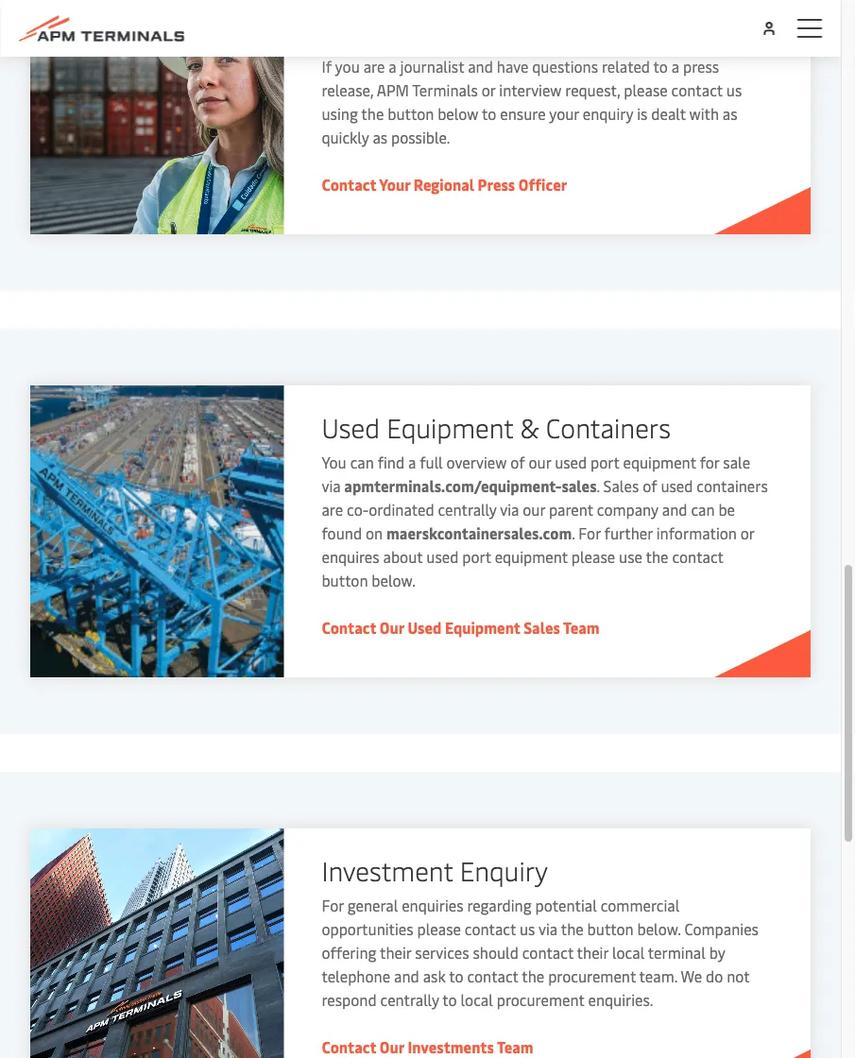 Task type: locate. For each thing, give the bounding box(es) containing it.
1 vertical spatial port
[[463, 547, 491, 568]]

0 horizontal spatial port
[[463, 547, 491, 568]]

is
[[637, 104, 648, 124]]

equipment inside you can find a full overview of our used port equipment for sale via
[[623, 453, 696, 473]]

team down the . for further information or enquires about used port equipment please use the contact button below.
[[563, 618, 600, 639]]

a left 'full'
[[408, 453, 416, 473]]

1 vertical spatial can
[[691, 500, 715, 520]]

0 vertical spatial for
[[579, 524, 601, 544]]

0 vertical spatial button
[[388, 104, 434, 124]]

our down you can find a full overview of our used port equipment for sale via
[[523, 500, 545, 520]]

. inside the . for further information or enquires about used port equipment please use the contact button below.
[[572, 524, 575, 544]]

procurement
[[548, 967, 636, 987], [497, 991, 585, 1011]]

companies
[[685, 920, 759, 940]]

are left co- at the top
[[322, 500, 343, 520]]

of up company
[[643, 476, 657, 497]]

and left have
[[468, 57, 493, 77]]

procurement up enquiries.
[[548, 967, 636, 987]]

0 vertical spatial used
[[555, 453, 587, 473]]

1 horizontal spatial team
[[563, 618, 600, 639]]

1 horizontal spatial us
[[727, 80, 742, 101]]

2 vertical spatial please
[[417, 920, 461, 940]]

. for for
[[572, 524, 575, 544]]

centrally inside investment enquiry for general enquiries regarding potential commercial opportunities please contact us via the button below. companies offering their services should contact their local terminal by telephone and ask to contact the procurement team. we do not respond centrally to local procurement enquiries.
[[381, 991, 439, 1011]]

1 vertical spatial used
[[661, 476, 693, 497]]

0 horizontal spatial button
[[322, 571, 368, 591]]

0 horizontal spatial of
[[511, 453, 525, 473]]

1 vertical spatial .
[[572, 524, 575, 544]]

button inside the . for further information or enquires about used port equipment please use the contact button below.
[[322, 571, 368, 591]]

contact inside the . for further information or enquires about used port equipment please use the contact button below.
[[673, 547, 724, 568]]

of down '&'
[[511, 453, 525, 473]]

equipment down the . for further information or enquires about used port equipment please use the contact button below.
[[445, 618, 521, 639]]

1 horizontal spatial .
[[597, 476, 600, 497]]

a
[[389, 57, 397, 77], [672, 57, 680, 77], [408, 453, 416, 473]]

for
[[579, 524, 601, 544], [322, 896, 344, 917]]

via down potential
[[539, 920, 558, 940]]

0 horizontal spatial team
[[497, 1038, 534, 1058]]

2 contact from the top
[[322, 618, 376, 639]]

us
[[727, 80, 742, 101], [520, 920, 536, 940]]

below.
[[372, 571, 416, 591], [638, 920, 681, 940]]

1 horizontal spatial a
[[408, 453, 416, 473]]

opportunities
[[322, 920, 414, 940]]

1 horizontal spatial below.
[[638, 920, 681, 940]]

0 vertical spatial or
[[482, 80, 496, 101]]

equipment left for
[[623, 453, 696, 473]]

1 vertical spatial equipment
[[445, 618, 521, 639]]

via up maerskcontainersales.com
[[500, 500, 519, 520]]

1 horizontal spatial their
[[577, 943, 609, 964]]

journalist
[[400, 57, 464, 77]]

. for further information or enquires about used port equipment please use the contact button below.
[[322, 524, 755, 591]]

a up apm
[[389, 57, 397, 77]]

using
[[322, 104, 358, 124]]

co-
[[347, 500, 369, 520]]

2 horizontal spatial and
[[662, 500, 688, 520]]

1 vertical spatial are
[[322, 500, 343, 520]]

used up information
[[661, 476, 693, 497]]

button inside investment enquiry for general enquiries regarding potential commercial opportunities please contact us via the button below. companies offering their services should contact their local terminal by telephone and ask to contact the procurement team. we do not respond centrally to local procurement enquiries.
[[588, 920, 634, 940]]

of
[[511, 453, 525, 473], [643, 476, 657, 497]]

enquires
[[322, 547, 380, 568]]

0 vertical spatial port
[[591, 453, 620, 473]]

0 vertical spatial team
[[563, 618, 600, 639]]

2 our from the top
[[380, 1038, 404, 1058]]

button up possible.
[[388, 104, 434, 124]]

0 horizontal spatial .
[[572, 524, 575, 544]]

0 vertical spatial can
[[350, 453, 374, 473]]

0 vertical spatial used
[[322, 409, 380, 445]]

0 horizontal spatial used
[[322, 409, 380, 445]]

equipment down . sales of used containers are co-ordinated centrally via our parent company and can be found on
[[495, 547, 568, 568]]

you
[[322, 453, 347, 473]]

a inside you can find a full overview of our used port equipment for sale via
[[408, 453, 416, 473]]

0 vertical spatial contact
[[322, 175, 376, 195]]

0 horizontal spatial or
[[482, 80, 496, 101]]

1 horizontal spatial button
[[388, 104, 434, 124]]

contact your regional press officer
[[322, 175, 568, 195]]

0 horizontal spatial and
[[394, 967, 419, 987]]

sales
[[604, 476, 639, 497], [524, 618, 560, 639]]

below. for for
[[372, 571, 416, 591]]

our down '&'
[[529, 453, 551, 473]]

1 horizontal spatial and
[[468, 57, 493, 77]]

0 vertical spatial local
[[612, 943, 645, 964]]

0 horizontal spatial used
[[427, 547, 459, 568]]

equipment
[[387, 409, 514, 445], [445, 618, 521, 639]]

of inside you can find a full overview of our used port equipment for sale via
[[511, 453, 525, 473]]

if you are a journalist and have questions related to a press release, apm terminals or interview request, please contact us using the button below to ensure your enquiry is dealt with as quickly as possible.
[[322, 57, 742, 148]]

information
[[657, 524, 737, 544]]

1 horizontal spatial or
[[741, 524, 755, 544]]

use
[[619, 547, 643, 568]]

local up the team.
[[612, 943, 645, 964]]

or
[[482, 80, 496, 101], [741, 524, 755, 544]]

. up company
[[597, 476, 600, 497]]

below. for enquiry
[[638, 920, 681, 940]]

. down parent
[[572, 524, 575, 544]]

contact down press
[[672, 80, 723, 101]]

used right about on the left of page
[[427, 547, 459, 568]]

their down potential
[[577, 943, 609, 964]]

below. inside investment enquiry for general enquiries regarding potential commercial opportunities please contact us via the button below. companies offering their services should contact their local terminal by telephone and ask to contact the procurement team. we do not respond centrally to local procurement enquiries.
[[638, 920, 681, 940]]

further
[[605, 524, 653, 544]]

as right with
[[723, 104, 738, 124]]

their
[[380, 943, 412, 964], [577, 943, 609, 964]]

port
[[591, 453, 620, 473], [463, 547, 491, 568]]

the inside if you are a journalist and have questions related to a press release, apm terminals or interview request, please contact us using the button below to ensure your enquiry is dealt with as quickly as possible.
[[361, 104, 384, 124]]

1 horizontal spatial used
[[555, 453, 587, 473]]

please left use
[[572, 547, 616, 568]]

can inside . sales of used containers are co-ordinated centrally via our parent company and can be found on
[[691, 500, 715, 520]]

0 vertical spatial are
[[364, 57, 385, 77]]

contact down information
[[673, 547, 724, 568]]

are
[[364, 57, 385, 77], [322, 500, 343, 520]]

contact
[[672, 80, 723, 101], [673, 547, 724, 568], [465, 920, 516, 940], [523, 943, 574, 964], [467, 967, 519, 987]]

button
[[388, 104, 434, 124], [322, 571, 368, 591], [588, 920, 634, 940]]

1 horizontal spatial port
[[591, 453, 620, 473]]

as right "quickly"
[[373, 128, 388, 148]]

0 horizontal spatial are
[[322, 500, 343, 520]]

0 horizontal spatial equipment
[[495, 547, 568, 568]]

please inside if you are a journalist and have questions related to a press release, apm terminals or interview request, please contact us using the button below to ensure your enquiry is dealt with as quickly as possible.
[[624, 80, 668, 101]]

do
[[706, 967, 723, 987]]

the
[[361, 104, 384, 124], [646, 547, 669, 568], [561, 920, 584, 940], [522, 967, 545, 987]]

1 vertical spatial or
[[741, 524, 755, 544]]

can
[[350, 453, 374, 473], [691, 500, 715, 520]]

1 vertical spatial sales
[[524, 618, 560, 639]]

1 vertical spatial button
[[322, 571, 368, 591]]

1 vertical spatial contact
[[322, 618, 376, 639]]

0 vertical spatial sales
[[604, 476, 639, 497]]

port down maerskcontainersales.com
[[463, 547, 491, 568]]

1 vertical spatial for
[[322, 896, 344, 917]]

contact down enquires
[[322, 618, 376, 639]]

please up services
[[417, 920, 461, 940]]

0 horizontal spatial below.
[[372, 571, 416, 591]]

1 vertical spatial and
[[662, 500, 688, 520]]

1 horizontal spatial sales
[[604, 476, 639, 497]]

please
[[624, 80, 668, 101], [572, 547, 616, 568], [417, 920, 461, 940]]

centrally inside . sales of used containers are co-ordinated centrally via our parent company and can be found on
[[438, 500, 497, 520]]

1 vertical spatial via
[[500, 500, 519, 520]]

0 horizontal spatial via
[[322, 476, 341, 497]]

used up you
[[322, 409, 380, 445]]

or left interview
[[482, 80, 496, 101]]

below. up terminal
[[638, 920, 681, 940]]

contact our investments team
[[322, 1038, 534, 1058]]

contact for investment enquiry
[[322, 1038, 376, 1058]]

a left press
[[672, 57, 680, 77]]

our
[[380, 618, 404, 639], [380, 1038, 404, 1058]]

1 vertical spatial of
[[643, 476, 657, 497]]

centrally down apmterminals.com/equipment-sales
[[438, 500, 497, 520]]

general
[[348, 896, 398, 917]]

our left investments
[[380, 1038, 404, 1058]]

press
[[684, 57, 720, 77]]

2 vertical spatial button
[[588, 920, 634, 940]]

to right below
[[482, 104, 497, 124]]

0 vertical spatial us
[[727, 80, 742, 101]]

centrally down ask
[[381, 991, 439, 1011]]

team
[[563, 618, 600, 639], [497, 1038, 534, 1058]]

used
[[555, 453, 587, 473], [661, 476, 693, 497], [427, 547, 459, 568]]

a for sale
[[408, 453, 416, 473]]

and
[[468, 57, 493, 77], [662, 500, 688, 520], [394, 967, 419, 987]]

contact down the should
[[467, 967, 519, 987]]

used down about on the left of page
[[408, 618, 442, 639]]

2 horizontal spatial used
[[661, 476, 693, 497]]

2 vertical spatial used
[[427, 547, 459, 568]]

1 horizontal spatial are
[[364, 57, 385, 77]]

questions
[[533, 57, 598, 77]]

and inside investment enquiry for general enquiries regarding potential commercial opportunities please contact us via the button below. companies offering their services should contact their local terminal by telephone and ask to contact the procurement team. we do not respond centrally to local procurement enquiries.
[[394, 967, 419, 987]]

1 horizontal spatial via
[[500, 500, 519, 520]]

1 horizontal spatial as
[[723, 104, 738, 124]]

1 horizontal spatial of
[[643, 476, 657, 497]]

for left general
[[322, 896, 344, 917]]

0 horizontal spatial their
[[380, 943, 412, 964]]

button for investment
[[588, 920, 634, 940]]

0 vertical spatial please
[[624, 80, 668, 101]]

for inside investment enquiry for general enquiries regarding potential commercial opportunities please contact us via the button below. companies offering their services should contact their local terminal by telephone and ask to contact the procurement team. we do not respond centrally to local procurement enquiries.
[[322, 896, 344, 917]]

our down about on the left of page
[[380, 618, 404, 639]]

0 horizontal spatial please
[[417, 920, 461, 940]]

equipment up 'full'
[[387, 409, 514, 445]]

1 their from the left
[[380, 943, 412, 964]]

enquiry
[[583, 104, 634, 124]]

0 vertical spatial below.
[[372, 571, 416, 591]]

via
[[322, 476, 341, 497], [500, 500, 519, 520], [539, 920, 558, 940]]

can right you
[[350, 453, 374, 473]]

below
[[438, 104, 479, 124]]

0 vertical spatial .
[[597, 476, 600, 497]]

procurement down the should
[[497, 991, 585, 1011]]

our inside you can find a full overview of our used port equipment for sale via
[[529, 453, 551, 473]]

0 vertical spatial and
[[468, 57, 493, 77]]

centrally
[[438, 500, 497, 520], [381, 991, 439, 1011]]

and left ask
[[394, 967, 419, 987]]

a for release,
[[389, 57, 397, 77]]

3 contact from the top
[[322, 1038, 376, 1058]]

can left be
[[691, 500, 715, 520]]

0 horizontal spatial local
[[461, 991, 493, 1011]]

contact up the should
[[465, 920, 516, 940]]

via inside investment enquiry for general enquiries regarding potential commercial opportunities please contact us via the button below. companies offering their services should contact their local terminal by telephone and ask to contact the procurement team. we do not respond centrally to local procurement enquiries.
[[539, 920, 558, 940]]

0 vertical spatial centrally
[[438, 500, 497, 520]]

below. inside the . for further information or enquires about used port equipment please use the contact button below.
[[372, 571, 416, 591]]

0 vertical spatial our
[[529, 453, 551, 473]]

potential
[[536, 896, 597, 917]]

sales down the . for further information or enquires about used port equipment please use the contact button below.
[[524, 618, 560, 639]]

via down you
[[322, 476, 341, 497]]

for down parent
[[579, 524, 601, 544]]

to right ask
[[449, 967, 464, 987]]

0 vertical spatial equipment
[[623, 453, 696, 473]]

local
[[612, 943, 645, 964], [461, 991, 493, 1011]]

contact down respond
[[322, 1038, 376, 1058]]

0 horizontal spatial can
[[350, 453, 374, 473]]

1 vertical spatial below.
[[638, 920, 681, 940]]

0 vertical spatial of
[[511, 453, 525, 473]]

button down enquires
[[322, 571, 368, 591]]

.
[[597, 476, 600, 497], [572, 524, 575, 544]]

contact left your
[[322, 175, 376, 195]]

button inside if you are a journalist and have questions related to a press release, apm terminals or interview request, please contact us using the button below to ensure your enquiry is dealt with as quickly as possible.
[[388, 104, 434, 124]]

2 vertical spatial contact
[[322, 1038, 376, 1058]]

find
[[378, 453, 405, 473]]

contact inside if you are a journalist and have questions related to a press release, apm terminals or interview request, please contact us using the button below to ensure your enquiry is dealt with as quickly as possible.
[[672, 80, 723, 101]]

regarding
[[467, 896, 532, 917]]

equipment
[[623, 453, 696, 473], [495, 547, 568, 568]]

and inside . sales of used containers are co-ordinated centrally via our parent company and can be found on
[[662, 500, 688, 520]]

2 horizontal spatial please
[[624, 80, 668, 101]]

. inside . sales of used containers are co-ordinated centrally via our parent company and can be found on
[[597, 476, 600, 497]]

1 our from the top
[[380, 618, 404, 639]]

1 vertical spatial our
[[523, 500, 545, 520]]

below. down about on the left of page
[[372, 571, 416, 591]]

contact
[[322, 175, 376, 195], [322, 618, 376, 639], [322, 1038, 376, 1058]]

1 horizontal spatial for
[[579, 524, 601, 544]]

0 vertical spatial via
[[322, 476, 341, 497]]

are right you
[[364, 57, 385, 77]]

port up sales on the right top of page
[[591, 453, 620, 473]]

1 vertical spatial equipment
[[495, 547, 568, 568]]

0 horizontal spatial us
[[520, 920, 536, 940]]

team right investments
[[497, 1038, 534, 1058]]

us inside if you are a journalist and have questions related to a press release, apm terminals or interview request, please contact us using the button below to ensure your enquiry is dealt with as quickly as possible.
[[727, 80, 742, 101]]

1 vertical spatial as
[[373, 128, 388, 148]]

sales up company
[[604, 476, 639, 497]]

please up 'is'
[[624, 80, 668, 101]]

are inside if you are a journalist and have questions related to a press release, apm terminals or interview request, please contact us using the button below to ensure your enquiry is dealt with as quickly as possible.
[[364, 57, 385, 77]]

0 vertical spatial our
[[380, 618, 404, 639]]

used up sales on the right top of page
[[555, 453, 587, 473]]

button for .
[[322, 571, 368, 591]]

1 horizontal spatial used
[[408, 618, 442, 639]]

1 vertical spatial please
[[572, 547, 616, 568]]

2 vertical spatial via
[[539, 920, 558, 940]]

1 horizontal spatial please
[[572, 547, 616, 568]]

team.
[[640, 967, 678, 987]]

their down opportunities
[[380, 943, 412, 964]]

found
[[322, 524, 362, 544]]

0 vertical spatial as
[[723, 104, 738, 124]]

button down commercial
[[588, 920, 634, 940]]

1 vertical spatial our
[[380, 1038, 404, 1058]]

1 horizontal spatial can
[[691, 500, 715, 520]]

or down the containers
[[741, 524, 755, 544]]

local down the should
[[461, 991, 493, 1011]]

1 vertical spatial centrally
[[381, 991, 439, 1011]]

our
[[529, 453, 551, 473], [523, 500, 545, 520]]

our for investment enquiry
[[380, 1038, 404, 1058]]

and up information
[[662, 500, 688, 520]]



Task type: vqa. For each thing, say whether or not it's contained in the screenshot.
bottommost the are
yes



Task type: describe. For each thing, give the bounding box(es) containing it.
or inside if you are a journalist and have questions related to a press release, apm terminals or interview request, please contact us using the button below to ensure your enquiry is dealt with as quickly as possible.
[[482, 80, 496, 101]]

overview
[[447, 453, 507, 473]]

by
[[710, 943, 726, 964]]

enquiry
[[460, 853, 548, 889]]

ensure
[[500, 104, 546, 124]]

interview
[[499, 80, 562, 101]]

ask
[[423, 967, 446, 987]]

1 horizontal spatial local
[[612, 943, 645, 964]]

2 horizontal spatial a
[[672, 57, 680, 77]]

or inside the . for further information or enquires about used port equipment please use the contact button below.
[[741, 524, 755, 544]]

us inside investment enquiry for general enquiries regarding potential commercial opportunities please contact us via the button below. companies offering their services should contact their local terminal by telephone and ask to contact the procurement team. we do not respond centrally to local procurement enquiries.
[[520, 920, 536, 940]]

dealt
[[652, 104, 686, 124]]

1 contact from the top
[[322, 175, 376, 195]]

1 vertical spatial local
[[461, 991, 493, 1011]]

press enquiries 500 image
[[30, 0, 284, 235]]

. sales of used containers are co-ordinated centrally via our parent company and can be found on
[[322, 476, 768, 544]]

apm
[[377, 80, 409, 101]]

on
[[366, 524, 383, 544]]

maerskcontainersales.com
[[387, 524, 572, 544]]

about
[[383, 547, 423, 568]]

related
[[602, 57, 650, 77]]

services
[[415, 943, 469, 964]]

2 their from the left
[[577, 943, 609, 964]]

be
[[719, 500, 735, 520]]

full
[[420, 453, 443, 473]]

you can find a full overview of our used port equipment for sale via
[[322, 453, 751, 497]]

possible.
[[391, 128, 451, 148]]

you
[[335, 57, 360, 77]]

containers
[[546, 409, 671, 445]]

via inside you can find a full overview of our used port equipment for sale via
[[322, 476, 341, 497]]

investment
[[322, 853, 453, 889]]

0 horizontal spatial sales
[[524, 618, 560, 639]]

of inside . sales of used containers are co-ordinated centrally via our parent company and can be found on
[[643, 476, 657, 497]]

to right related
[[654, 57, 668, 77]]

contact our used equipment sales team
[[322, 618, 600, 639]]

containers
[[697, 476, 768, 497]]

0 vertical spatial equipment
[[387, 409, 514, 445]]

apmterminals.com/equipment-
[[344, 476, 562, 497]]

port inside you can find a full overview of our used port equipment for sale via
[[591, 453, 620, 473]]

please inside the . for further information or enquires about used port equipment please use the contact button below.
[[572, 547, 616, 568]]

1 vertical spatial procurement
[[497, 991, 585, 1011]]

apmterminals.com/equipment-sales
[[344, 476, 597, 497]]

contact down potential
[[523, 943, 574, 964]]

enquiries.
[[588, 991, 654, 1011]]

equipment inside the . for further information or enquires about used port equipment please use the contact button below.
[[495, 547, 568, 568]]

have
[[497, 57, 529, 77]]

to down ask
[[443, 991, 457, 1011]]

please inside investment enquiry for general enquiries regarding potential commercial opportunities please contact us via the button below. companies offering their services should contact their local terminal by telephone and ask to contact the procurement team. we do not respond centrally to local procurement enquiries.
[[417, 920, 461, 940]]

via inside . sales of used containers are co-ordinated centrally via our parent company and can be found on
[[500, 500, 519, 520]]

sales inside . sales of used containers are co-ordinated centrally via our parent company and can be found on
[[604, 476, 639, 497]]

should
[[473, 943, 519, 964]]

enquiries
[[402, 896, 464, 917]]

offering
[[322, 943, 377, 964]]

request,
[[566, 80, 621, 101]]

used inside . sales of used containers are co-ordinated centrally via our parent company and can be found on
[[661, 476, 693, 497]]

if
[[322, 57, 332, 77]]

1 vertical spatial team
[[497, 1038, 534, 1058]]

press
[[478, 175, 515, 195]]

used inside you can find a full overview of our used port equipment for sale via
[[555, 453, 587, 473]]

for inside the . for further information or enquires about used port equipment please use the contact button below.
[[579, 524, 601, 544]]

1 vertical spatial used
[[408, 618, 442, 639]]

regional
[[414, 175, 475, 195]]

respond
[[322, 991, 377, 1011]]

release,
[[322, 80, 374, 101]]

commercial
[[601, 896, 680, 917]]

and inside if you are a journalist and have questions related to a press release, apm terminals or interview request, please contact us using the button below to ensure your enquiry is dealt with as quickly as possible.
[[468, 57, 493, 77]]

apm terminals headquarters image
[[30, 830, 284, 1059]]

can inside you can find a full overview of our used port equipment for sale via
[[350, 453, 374, 473]]

our inside . sales of used containers are co-ordinated centrally via our parent company and can be found on
[[523, 500, 545, 520]]

sales
[[562, 476, 597, 497]]

. for sales
[[597, 476, 600, 497]]

contact for used equipment & containers
[[322, 618, 376, 639]]

your
[[549, 104, 579, 124]]

company
[[597, 500, 659, 520]]

sale
[[723, 453, 751, 473]]

investment enquiry for general enquiries regarding potential commercial opportunities please contact us via the button below. companies offering their services should contact their local terminal by telephone and ask to contact the procurement team. we do not respond centrally to local procurement enquiries.
[[322, 853, 759, 1011]]

used equipment & containers
[[322, 409, 671, 445]]

used inside the . for further information or enquires about used port equipment please use the contact button below.
[[427, 547, 459, 568]]

parent
[[549, 500, 594, 520]]

port inside the . for further information or enquires about used port equipment please use the contact button below.
[[463, 547, 491, 568]]

our for used equipment & containers
[[380, 618, 404, 639]]

la ot 500 image
[[30, 386, 284, 678]]

officer
[[519, 175, 568, 195]]

we
[[681, 967, 703, 987]]

with
[[690, 104, 719, 124]]

ordinated
[[369, 500, 434, 520]]

quickly
[[322, 128, 369, 148]]

terminal
[[648, 943, 706, 964]]

the inside the . for further information or enquires about used port equipment please use the contact button below.
[[646, 547, 669, 568]]

telephone
[[322, 967, 391, 987]]

are inside . sales of used containers are co-ordinated centrally via our parent company and can be found on
[[322, 500, 343, 520]]

terminals
[[412, 80, 478, 101]]

for
[[700, 453, 720, 473]]

0 vertical spatial procurement
[[548, 967, 636, 987]]

your
[[379, 175, 411, 195]]

&
[[520, 409, 539, 445]]

0 horizontal spatial as
[[373, 128, 388, 148]]

investments
[[408, 1038, 494, 1058]]

not
[[727, 967, 750, 987]]



